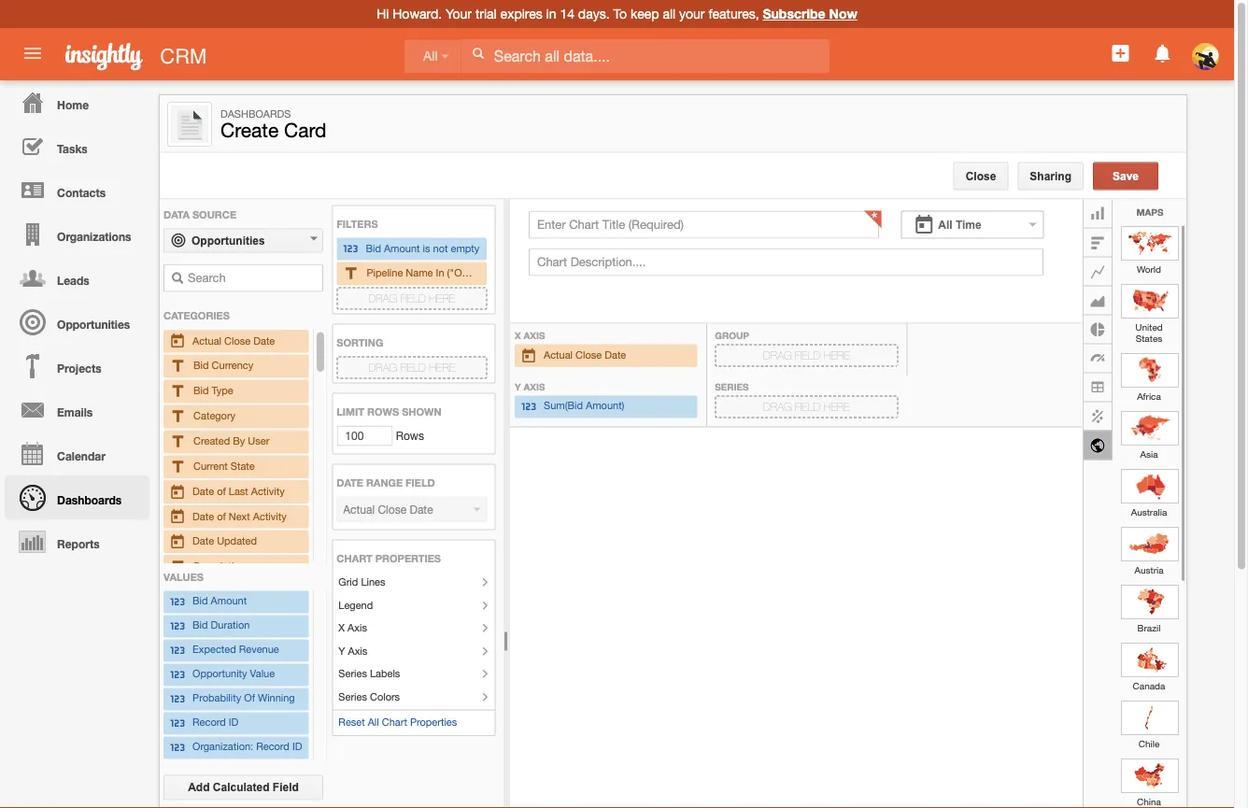Task type: vqa. For each thing, say whether or not it's contained in the screenshot.
the bottom nov-
no



Task type: describe. For each thing, give the bounding box(es) containing it.
series labels
[[339, 667, 400, 680]]

lines
[[361, 576, 385, 588]]

description
[[193, 559, 246, 571]]

all
[[663, 6, 676, 21]]

created
[[193, 434, 230, 446]]

tasks link
[[5, 124, 149, 168]]

dashboards link
[[5, 476, 149, 519]]

Enter Chart Title (Required) text field
[[529, 211, 879, 239]]

14
[[560, 6, 575, 21]]

winning
[[258, 692, 295, 704]]

1 horizontal spatial opportunities link
[[163, 228, 323, 253]]

subscribe now link
[[763, 6, 857, 21]]

rows group
[[160, 199, 555, 808]]

y axis inside rows group
[[339, 645, 367, 657]]

all link
[[405, 40, 461, 73]]

africa
[[1137, 390, 1161, 401]]

category link
[[169, 406, 303, 426]]

create
[[220, 119, 279, 142]]

legend
[[339, 599, 373, 611]]

dashboards create card
[[220, 107, 327, 142]]

united states
[[1135, 321, 1163, 343]]

axis up sum(bid
[[524, 381, 545, 392]]

x axis inside rows group
[[339, 622, 367, 634]]

tasks
[[57, 142, 88, 155]]

0 vertical spatial y axis
[[515, 381, 548, 392]]

all time link
[[901, 211, 1044, 239]]

last
[[229, 485, 248, 497]]

actual for categories
[[193, 334, 221, 346]]

x inside group
[[515, 329, 521, 341]]

pipeline")
[[512, 267, 555, 279]]

canada
[[1133, 680, 1165, 690]]

probability of winning
[[193, 692, 295, 704]]

group containing all time
[[510, 196, 1194, 808]]

next
[[229, 509, 250, 522]]

by
[[233, 434, 245, 446]]

activity for date of next activity
[[253, 509, 287, 522]]

united
[[1135, 321, 1163, 332]]

emails link
[[5, 388, 149, 432]]

Search text field
[[163, 264, 323, 292]]

your
[[679, 6, 705, 21]]

date updated link
[[169, 532, 303, 551]]

user
[[248, 434, 269, 446]]

actual close date for categories
[[193, 334, 275, 346]]

duration
[[211, 619, 250, 631]]

white image
[[472, 47, 485, 60]]

series for colors
[[339, 690, 367, 702]]

reset all chart properties link
[[339, 716, 457, 728]]

sum(bid amount)
[[544, 400, 625, 412]]

current state link
[[169, 457, 303, 476]]

# number field
[[337, 425, 393, 446]]

brazil
[[1138, 622, 1161, 632]]

opportunities inside rows group
[[192, 234, 265, 247]]

chart properties
[[337, 552, 441, 564]]

bid for bid amount
[[193, 595, 208, 607]]

china
[[1137, 795, 1161, 806]]

1 horizontal spatial record
[[256, 741, 289, 753]]

chile
[[1139, 738, 1160, 748]]

to
[[613, 6, 627, 21]]

bid amount
[[193, 595, 247, 607]]

organizations
[[57, 230, 131, 243]]

bid amount is not empty link
[[342, 240, 481, 258]]

calendar link
[[5, 432, 149, 476]]

projects
[[57, 362, 101, 375]]

("opportunity
[[447, 267, 509, 279]]

x axis inside group
[[515, 329, 545, 341]]

actual close date link for x axis
[[520, 346, 692, 365]]

drag down sorting
[[369, 361, 397, 374]]

dashboards for dashboards create card
[[220, 107, 291, 120]]

value
[[250, 668, 275, 680]]

date for date updated
[[193, 534, 214, 547]]

updated
[[217, 534, 257, 547]]

organization: record id link
[[169, 739, 303, 757]]

now
[[829, 6, 857, 21]]

opportunity
[[193, 668, 247, 680]]

calculated
[[213, 781, 270, 794]]

home link
[[5, 80, 149, 124]]

drag inside 'series drag field here'
[[763, 400, 792, 413]]

0 vertical spatial id
[[229, 716, 239, 729]]

all for all time
[[938, 218, 953, 231]]

in
[[436, 267, 444, 279]]

0 vertical spatial y
[[515, 381, 521, 392]]

dashboards for dashboards
[[57, 493, 122, 506]]

bid currency link
[[169, 356, 303, 376]]

record id link
[[169, 714, 303, 733]]

expected revenue link
[[169, 641, 303, 660]]

subscribe
[[763, 6, 825, 21]]

group
[[715, 329, 749, 341]]

1 vertical spatial chart
[[382, 716, 407, 728]]

australia
[[1131, 506, 1167, 517]]

series for labels
[[339, 667, 367, 680]]

axis down legend
[[348, 622, 367, 634]]

add calculated field
[[188, 781, 299, 794]]

card
[[284, 119, 327, 142]]

drag inside the group drag field here
[[763, 349, 792, 362]]

created by user link
[[169, 431, 303, 451]]

current state
[[193, 459, 255, 472]]

add
[[188, 781, 210, 794]]

bid amount link
[[169, 593, 303, 611]]

expected revenue
[[193, 644, 279, 656]]

sharing
[[1030, 170, 1072, 182]]

colors
[[370, 690, 400, 702]]

here up shown
[[429, 361, 455, 374]]



Task type: locate. For each thing, give the bounding box(es) containing it.
of for last
[[217, 485, 226, 497]]

1 vertical spatial x axis
[[339, 622, 367, 634]]

1 horizontal spatial y axis
[[515, 381, 548, 392]]

0 vertical spatial drag field here
[[369, 292, 455, 304]]

of
[[244, 692, 255, 704]]

all down howard.
[[423, 49, 438, 63]]

amount up duration
[[211, 595, 247, 607]]

bid up 'bid type'
[[193, 359, 209, 371]]

1 vertical spatial actual close date
[[544, 349, 626, 361]]

1 vertical spatial of
[[217, 509, 226, 522]]

category
[[193, 409, 235, 421]]

actual down categories
[[193, 334, 221, 346]]

series down group
[[715, 381, 749, 392]]

2 horizontal spatial close
[[966, 170, 996, 182]]

notifications image
[[1152, 42, 1174, 64]]

1 horizontal spatial x axis
[[515, 329, 545, 341]]

rows up # number field
[[367, 405, 399, 418]]

x axis down legend
[[339, 622, 367, 634]]

asia
[[1140, 448, 1158, 459]]

pipeline
[[367, 267, 403, 279]]

1 horizontal spatial all
[[423, 49, 438, 63]]

series up reset in the bottom of the page
[[339, 690, 367, 702]]

1 vertical spatial opportunities link
[[5, 300, 149, 344]]

y inside rows group
[[339, 645, 345, 657]]

activity right next
[[253, 509, 287, 522]]

0 horizontal spatial y
[[339, 645, 345, 657]]

series inside 'series drag field here'
[[715, 381, 749, 392]]

x inside rows group
[[339, 622, 345, 634]]

id down the probability of winning link
[[229, 716, 239, 729]]

bid duration
[[193, 619, 250, 631]]

1 horizontal spatial amount
[[384, 242, 420, 254]]

here
[[429, 292, 455, 304], [824, 349, 850, 362], [429, 361, 455, 374], [824, 400, 850, 413]]

1 vertical spatial opportunities
[[57, 318, 130, 331]]

opportunities up projects link
[[57, 318, 130, 331]]

calendar
[[57, 449, 105, 462]]

actual inside group
[[544, 349, 573, 361]]

0 vertical spatial series
[[715, 381, 749, 392]]

0 horizontal spatial actual
[[193, 334, 221, 346]]

add calculated field link
[[163, 775, 323, 800]]

home
[[57, 98, 89, 111]]

close up all time link at top right
[[966, 170, 996, 182]]

opportunities link up search text field
[[163, 228, 323, 253]]

world
[[1137, 263, 1161, 274]]

y axis up series labels
[[339, 645, 367, 657]]

dashboards inside dashboards create card
[[220, 107, 291, 120]]

field up 'series drag field here'
[[795, 349, 821, 362]]

howard.
[[393, 6, 442, 21]]

opportunities inside navigation
[[57, 318, 130, 331]]

navigation
[[0, 80, 149, 563]]

projects link
[[5, 344, 149, 388]]

range
[[366, 476, 403, 489]]

properties
[[375, 552, 441, 564], [410, 716, 457, 728]]

time
[[956, 218, 982, 231]]

actual close date link up amount)
[[520, 346, 692, 365]]

1 vertical spatial x
[[339, 622, 345, 634]]

field down name
[[400, 292, 426, 304]]

1 horizontal spatial y
[[515, 381, 521, 392]]

date for date of next activity
[[193, 509, 214, 522]]

2 vertical spatial close
[[576, 349, 602, 361]]

date of last activity
[[193, 485, 285, 497]]

activity for date of last activity
[[251, 485, 285, 497]]

drag down the group drag field here
[[763, 400, 792, 413]]

type
[[212, 384, 233, 396]]

0 horizontal spatial chart
[[337, 552, 372, 564]]

field down the group drag field here
[[795, 400, 821, 413]]

date for date range field
[[337, 476, 363, 489]]

austria
[[1135, 564, 1164, 575]]

dashboards right card 'icon'
[[220, 107, 291, 120]]

record down record id link on the left bottom
[[256, 741, 289, 753]]

axis down pipeline")
[[524, 329, 545, 341]]

1 vertical spatial rows
[[393, 429, 424, 442]]

labels
[[370, 667, 400, 680]]

date up date updated
[[193, 509, 214, 522]]

group drag field here
[[715, 329, 850, 362]]

2 of from the top
[[217, 509, 226, 522]]

0 horizontal spatial id
[[229, 716, 239, 729]]

contacts
[[57, 186, 106, 199]]

0 vertical spatial close
[[966, 170, 996, 182]]

navigation containing home
[[0, 80, 149, 563]]

amount left is
[[384, 242, 420, 254]]

bid
[[366, 242, 381, 254], [193, 359, 209, 371], [193, 384, 209, 396], [193, 595, 208, 607], [193, 619, 208, 631]]

all inside group
[[938, 218, 953, 231]]

series up series colors
[[339, 667, 367, 680]]

contacts link
[[5, 168, 149, 212]]

data source
[[163, 208, 236, 220]]

date of next activity link
[[169, 507, 303, 526]]

bid duration link
[[169, 617, 303, 636]]

amount
[[384, 242, 420, 254], [211, 595, 247, 607]]

0 horizontal spatial dashboards
[[57, 493, 122, 506]]

organizations link
[[5, 212, 149, 256]]

state
[[231, 459, 255, 472]]

field up shown
[[400, 361, 426, 374]]

date up bid currency link
[[253, 334, 275, 346]]

1 horizontal spatial close
[[576, 349, 602, 361]]

pipeline name in ("opportunity pipeline")
[[367, 267, 555, 279]]

0 vertical spatial x axis
[[515, 329, 545, 341]]

date inside group
[[605, 349, 626, 361]]

1 drag field here from the top
[[369, 292, 455, 304]]

y axis up sum(bid
[[515, 381, 548, 392]]

close for x axis
[[576, 349, 602, 361]]

bid for bid type
[[193, 384, 209, 396]]

1 horizontal spatial actual close date link
[[520, 346, 692, 365]]

field right calculated
[[273, 781, 299, 794]]

opportunities down 'source'
[[192, 234, 265, 247]]

organization: record id
[[193, 741, 302, 753]]

rows down shown
[[393, 429, 424, 442]]

hi
[[377, 6, 389, 21]]

states
[[1136, 332, 1162, 343]]

actual close date for x axis
[[544, 349, 626, 361]]

here down the group drag field here
[[824, 400, 850, 413]]

record down probability
[[193, 716, 226, 729]]

0 horizontal spatial all
[[368, 716, 379, 728]]

0 horizontal spatial opportunities
[[57, 318, 130, 331]]

days.
[[578, 6, 610, 21]]

crm
[[160, 44, 207, 68]]

bid left type
[[193, 384, 209, 396]]

limit rows shown
[[337, 405, 441, 418]]

close up sum(bid amount)
[[576, 349, 602, 361]]

drag up 'series drag field here'
[[763, 349, 792, 362]]

grid lines
[[339, 576, 385, 588]]

opportunities link down leads at the left top of page
[[5, 300, 149, 344]]

field right range
[[406, 476, 435, 489]]

close for categories
[[224, 334, 251, 346]]

1 horizontal spatial opportunities
[[192, 234, 265, 247]]

dashboards inside navigation
[[57, 493, 122, 506]]

id down winning
[[292, 741, 302, 753]]

here up 'series drag field here'
[[824, 349, 850, 362]]

bid down values
[[193, 595, 208, 607]]

trial
[[475, 6, 497, 21]]

y up series labels
[[339, 645, 345, 657]]

field for add calculated field
[[273, 781, 299, 794]]

1 vertical spatial dashboards
[[57, 493, 122, 506]]

limit
[[337, 405, 364, 418]]

1 horizontal spatial id
[[292, 741, 302, 753]]

x down pipeline")
[[515, 329, 521, 341]]

pipeline name in ("opportunity pipeline") link
[[342, 264, 555, 283]]

1 vertical spatial series
[[339, 667, 367, 680]]

expected
[[193, 644, 236, 656]]

leads
[[57, 274, 89, 287]]

x axis down pipeline")
[[515, 329, 545, 341]]

all left time
[[938, 218, 953, 231]]

sum(bid
[[544, 400, 583, 412]]

date left range
[[337, 476, 363, 489]]

keep
[[630, 6, 659, 21]]

0 vertical spatial opportunities link
[[163, 228, 323, 253]]

0 vertical spatial amount
[[384, 242, 420, 254]]

leads link
[[5, 256, 149, 300]]

0 horizontal spatial y axis
[[339, 645, 367, 657]]

actual for x axis
[[544, 349, 573, 361]]

0 vertical spatial record
[[193, 716, 226, 729]]

actual close date up sum(bid amount)
[[544, 349, 626, 361]]

series drag field here
[[715, 381, 850, 413]]

field inside 'series drag field here'
[[795, 400, 821, 413]]

search image
[[171, 271, 184, 284]]

card image
[[171, 106, 208, 143]]

close up currency
[[224, 334, 251, 346]]

actual close date link up currency
[[169, 331, 303, 350]]

field for series drag field here
[[795, 400, 821, 413]]

field for group drag field here
[[795, 349, 821, 362]]

close inside "close" button
[[966, 170, 996, 182]]

drag field here down name
[[369, 292, 455, 304]]

0 vertical spatial activity
[[251, 485, 285, 497]]

0 horizontal spatial opportunities link
[[5, 300, 149, 344]]

created by user
[[193, 434, 269, 446]]

activity right last
[[251, 485, 285, 497]]

date down "current" on the left bottom
[[193, 485, 214, 497]]

2 drag field here from the top
[[369, 361, 455, 374]]

all for all
[[423, 49, 438, 63]]

drag down pipeline
[[369, 292, 397, 304]]

0 vertical spatial opportunities
[[192, 234, 265, 247]]

reset
[[339, 716, 365, 728]]

x down legend
[[339, 622, 345, 634]]

all right reset in the bottom of the page
[[368, 716, 379, 728]]

axis
[[524, 329, 545, 341], [524, 381, 545, 392], [348, 622, 367, 634], [348, 645, 367, 657]]

0 horizontal spatial close
[[224, 334, 251, 346]]

reset all chart properties
[[339, 716, 457, 728]]

source
[[192, 208, 236, 220]]

opportunity value link
[[169, 666, 303, 684]]

0 horizontal spatial actual close date
[[193, 334, 275, 346]]

record id
[[193, 716, 239, 729]]

2 vertical spatial all
[[368, 716, 379, 728]]

0 vertical spatial chart
[[337, 552, 372, 564]]

y axis
[[515, 381, 548, 392], [339, 645, 367, 657]]

close inside rows group
[[224, 334, 251, 346]]

0 horizontal spatial x axis
[[339, 622, 367, 634]]

1 vertical spatial actual
[[544, 349, 573, 361]]

bid amount is not empty
[[366, 242, 480, 254]]

of left last
[[217, 485, 226, 497]]

actual close date up currency
[[193, 334, 275, 346]]

2 vertical spatial series
[[339, 690, 367, 702]]

maps
[[1136, 206, 1164, 217]]

actual close date link inside group
[[520, 346, 692, 365]]

opportunity value
[[193, 668, 275, 680]]

description link
[[169, 556, 303, 576]]

here inside 'series drag field here'
[[824, 400, 850, 413]]

bid for bid duration
[[193, 619, 208, 631]]

0 vertical spatial of
[[217, 485, 226, 497]]

bid for bid amount is not empty
[[366, 242, 381, 254]]

sorting
[[337, 336, 383, 348]]

all inside rows group
[[368, 716, 379, 728]]

date up description
[[193, 534, 214, 547]]

chart
[[337, 552, 372, 564], [382, 716, 407, 728]]

data
[[163, 208, 190, 220]]

close inside group
[[576, 349, 602, 361]]

1 vertical spatial activity
[[253, 509, 287, 522]]

actual inside rows group
[[193, 334, 221, 346]]

grid
[[339, 576, 358, 588]]

1 vertical spatial record
[[256, 741, 289, 753]]

date
[[253, 334, 275, 346], [605, 349, 626, 361], [337, 476, 363, 489], [193, 485, 214, 497], [193, 509, 214, 522], [193, 534, 214, 547]]

date for date of last activity
[[193, 485, 214, 497]]

chart down colors
[[382, 716, 407, 728]]

drag field here up shown
[[369, 361, 455, 374]]

1 horizontal spatial dashboards
[[220, 107, 291, 120]]

date up amount)
[[605, 349, 626, 361]]

series colors
[[339, 690, 400, 702]]

bid up expected
[[193, 619, 208, 631]]

0 vertical spatial x
[[515, 329, 521, 341]]

1 vertical spatial amount
[[211, 595, 247, 607]]

emails
[[57, 405, 93, 419]]

group
[[510, 196, 1194, 808]]

of for next
[[217, 509, 226, 522]]

actual close date inside rows group
[[193, 334, 275, 346]]

0 vertical spatial actual close date
[[193, 334, 275, 346]]

0 vertical spatial properties
[[375, 552, 441, 564]]

probability of winning link
[[169, 690, 303, 709]]

amount for name
[[384, 242, 420, 254]]

sharing link
[[1018, 162, 1084, 190]]

bid up pipeline
[[366, 242, 381, 254]]

date of next activity
[[193, 509, 287, 522]]

record
[[193, 716, 226, 729], [256, 741, 289, 753]]

0 vertical spatial actual
[[193, 334, 221, 346]]

1 vertical spatial id
[[292, 741, 302, 753]]

save
[[1113, 170, 1139, 182]]

x
[[515, 329, 521, 341], [339, 622, 345, 634]]

actual close date link for categories
[[169, 331, 303, 350]]

1 horizontal spatial actual
[[544, 349, 573, 361]]

0 vertical spatial rows
[[367, 405, 399, 418]]

hi howard. your trial expires in 14 days. to keep all your features, subscribe now
[[377, 6, 857, 21]]

series for drag
[[715, 381, 749, 392]]

actual
[[193, 334, 221, 346], [544, 349, 573, 361]]

bid for bid currency
[[193, 359, 209, 371]]

activity
[[251, 485, 285, 497], [253, 509, 287, 522]]

y
[[515, 381, 521, 392], [339, 645, 345, 657]]

0 horizontal spatial amount
[[211, 595, 247, 607]]

1 horizontal spatial x
[[515, 329, 521, 341]]

actual close date
[[193, 334, 275, 346], [544, 349, 626, 361]]

close button
[[954, 162, 1008, 190]]

1 vertical spatial all
[[938, 218, 953, 231]]

0 horizontal spatial record
[[193, 716, 226, 729]]

expires
[[500, 6, 543, 21]]

0 vertical spatial all
[[423, 49, 438, 63]]

actual up sum(bid
[[544, 349, 573, 361]]

amount for duration
[[211, 595, 247, 607]]

field for date range field
[[406, 476, 435, 489]]

2 horizontal spatial all
[[938, 218, 953, 231]]

0 vertical spatial dashboards
[[220, 107, 291, 120]]

1 vertical spatial properties
[[410, 716, 457, 728]]

1 vertical spatial drag field here
[[369, 361, 455, 374]]

1 of from the top
[[217, 485, 226, 497]]

axis up series labels
[[348, 645, 367, 657]]

bid type link
[[169, 381, 303, 401]]

of left next
[[217, 509, 226, 522]]

categories
[[163, 309, 230, 321]]

dashboards up 'reports' link
[[57, 493, 122, 506]]

1 vertical spatial y axis
[[339, 645, 367, 657]]

here inside the group drag field here
[[824, 349, 850, 362]]

y up 'sum(bid amount)' link
[[515, 381, 521, 392]]

current
[[193, 459, 228, 472]]

1 horizontal spatial chart
[[382, 716, 407, 728]]

chart up grid
[[337, 552, 372, 564]]

field inside the group drag field here
[[795, 349, 821, 362]]

Chart Description.... text field
[[529, 248, 1044, 276]]

1 vertical spatial close
[[224, 334, 251, 346]]

1 horizontal spatial actual close date
[[544, 349, 626, 361]]

1 vertical spatial y
[[339, 645, 345, 657]]

0 horizontal spatial actual close date link
[[169, 331, 303, 350]]

Search all data.... text field
[[461, 39, 829, 73]]

here down pipeline name in ("opportunity pipeline") link
[[429, 292, 455, 304]]

0 horizontal spatial x
[[339, 622, 345, 634]]



